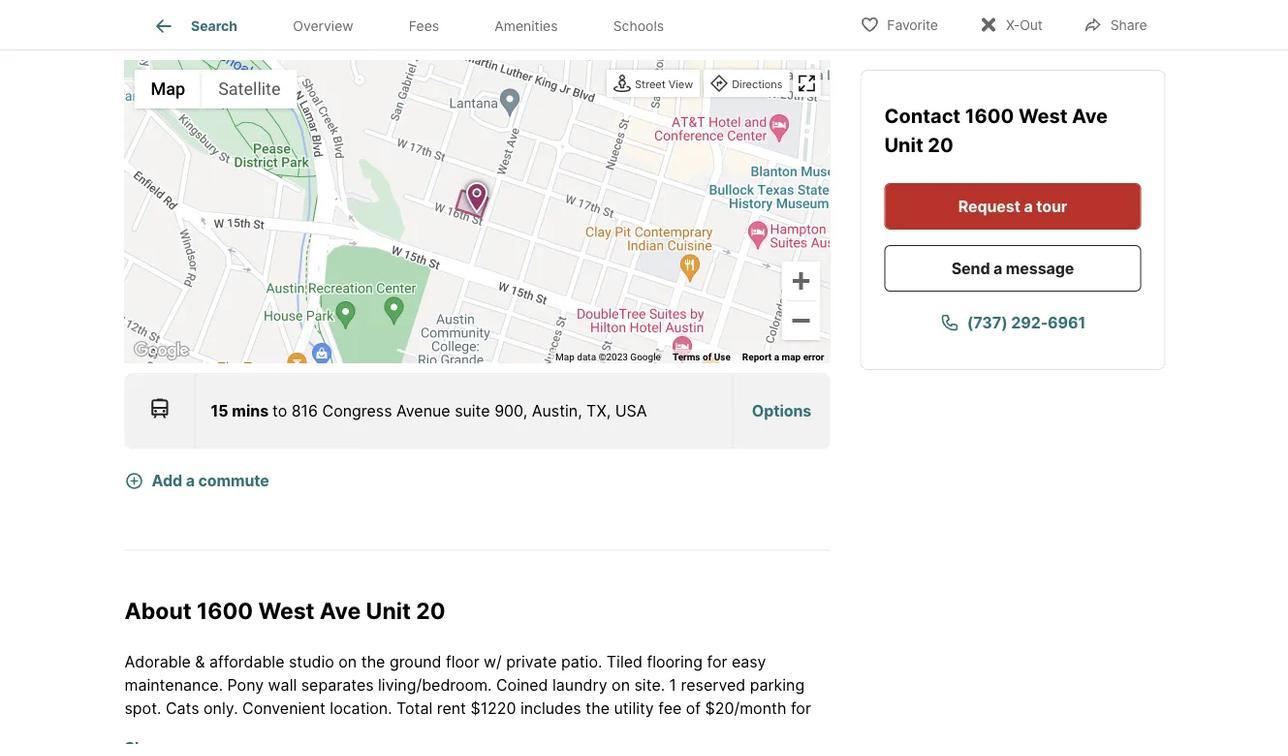 Task type: locate. For each thing, give the bounding box(es) containing it.
report a map error
[[742, 352, 824, 364]]

utility
[[614, 700, 654, 719]]

west up the tour
[[1019, 104, 1068, 128]]

for down parking
[[791, 700, 811, 719]]

to
[[272, 402, 287, 421]]

favorite button
[[844, 4, 955, 44]]

0 horizontal spatial west
[[258, 598, 315, 625]]

1 horizontal spatial for
[[791, 700, 811, 719]]

0 vertical spatial map
[[151, 79, 185, 100]]

satellite button
[[202, 70, 297, 109]]

send
[[952, 259, 990, 278]]

0 vertical spatial 20
[[928, 133, 954, 157]]

favorite
[[887, 17, 938, 33]]

1 horizontal spatial map
[[555, 352, 575, 364]]

the left ground
[[361, 653, 385, 672]]

1 horizontal spatial the
[[586, 700, 610, 719]]

0 vertical spatial ave
[[1072, 104, 1108, 128]]

on up separates
[[339, 653, 357, 672]]

0 vertical spatial 1600
[[965, 104, 1014, 128]]

1600 up 'request' on the top of page
[[965, 104, 1014, 128]]

directions button
[[706, 72, 788, 98]]

1 horizontal spatial west
[[1019, 104, 1068, 128]]

0 horizontal spatial ave
[[320, 598, 361, 625]]

includes
[[520, 700, 581, 719]]

20
[[928, 133, 954, 157], [416, 598, 445, 625]]

0 horizontal spatial for
[[707, 653, 727, 672]]

satellite
[[218, 79, 281, 100]]

(737) 292-6961
[[967, 313, 1086, 332]]

map
[[782, 352, 801, 364]]

1 horizontal spatial 20
[[928, 133, 954, 157]]

a left map
[[774, 352, 779, 364]]

menu bar
[[134, 70, 297, 109]]

error
[[803, 352, 824, 364]]

ave up "studio"
[[320, 598, 361, 625]]

suite
[[455, 402, 490, 421]]

affordable
[[209, 653, 285, 672]]

for up reserved
[[707, 653, 727, 672]]

use
[[714, 352, 731, 364]]

a right send
[[994, 259, 1003, 278]]

map for map
[[151, 79, 185, 100]]

of
[[703, 352, 712, 364], [686, 700, 701, 719]]

0 vertical spatial of
[[703, 352, 712, 364]]

x-out button
[[963, 4, 1059, 44]]

share button
[[1067, 4, 1164, 44]]

search
[[191, 18, 238, 34]]

unit down the contact
[[885, 133, 924, 157]]

0 vertical spatial west
[[1019, 104, 1068, 128]]

ave inside "1600 west ave unit 20"
[[1072, 104, 1108, 128]]

0 horizontal spatial the
[[361, 653, 385, 672]]

1 horizontal spatial unit
[[885, 133, 924, 157]]

map down search link
[[151, 79, 185, 100]]

1 vertical spatial of
[[686, 700, 701, 719]]

west up "studio"
[[258, 598, 315, 625]]

flooring
[[647, 653, 703, 672]]

1 vertical spatial on
[[612, 676, 630, 695]]

20 down the contact
[[928, 133, 954, 157]]

a inside 'button'
[[186, 472, 195, 491]]

a right add
[[186, 472, 195, 491]]

1600 up 'affordable'
[[197, 598, 253, 625]]

water/trash
[[125, 723, 209, 742]]

about 1600 west ave unit 20
[[125, 598, 445, 625]]

unit up ground
[[366, 598, 411, 625]]

(737) 292-6961 button
[[885, 300, 1141, 346]]

studio
[[289, 653, 334, 672]]

map data ©2023 google
[[555, 352, 661, 364]]

schools tab
[[586, 3, 692, 49]]

total
[[397, 700, 433, 719]]

1 horizontal spatial 1600
[[965, 104, 1014, 128]]

ave down share button
[[1072, 104, 1108, 128]]

x-
[[1006, 17, 1020, 33]]

tab list
[[125, 0, 707, 49]]

map button
[[134, 70, 202, 109]]

on down tiled
[[612, 676, 630, 695]]

20 inside "1600 west ave unit 20"
[[928, 133, 954, 157]]

fee
[[658, 700, 682, 719]]

ave
[[1072, 104, 1108, 128], [320, 598, 361, 625]]

0 horizontal spatial of
[[686, 700, 701, 719]]

816
[[292, 402, 318, 421]]

tiled
[[607, 653, 643, 672]]

1 vertical spatial 1600
[[197, 598, 253, 625]]

20 up ground
[[416, 598, 445, 625]]

ground
[[390, 653, 442, 672]]

the down the laundry
[[586, 700, 610, 719]]

separates
[[301, 676, 374, 695]]

1 horizontal spatial ave
[[1072, 104, 1108, 128]]

fees tab
[[381, 3, 467, 49]]

1 vertical spatial 20
[[416, 598, 445, 625]]

1 vertical spatial for
[[791, 700, 811, 719]]

site.
[[634, 676, 665, 695]]

1 vertical spatial unit
[[366, 598, 411, 625]]

overview
[[293, 18, 354, 34]]

patio.
[[561, 653, 602, 672]]

data
[[577, 352, 596, 364]]

west
[[1019, 104, 1068, 128], [258, 598, 315, 625]]

1 vertical spatial west
[[258, 598, 315, 625]]

1 vertical spatial ave
[[320, 598, 361, 625]]

the
[[361, 653, 385, 672], [586, 700, 610, 719]]

(737) 292-6961 link
[[885, 300, 1141, 346]]

request a tour button
[[885, 183, 1141, 230]]

on
[[339, 653, 357, 672], [612, 676, 630, 695]]

0 vertical spatial unit
[[885, 133, 924, 157]]

$20/month
[[705, 700, 787, 719]]

0 horizontal spatial on
[[339, 653, 357, 672]]

0 horizontal spatial map
[[151, 79, 185, 100]]

map region
[[61, 0, 1053, 578]]

view
[[669, 79, 693, 91]]

usa
[[615, 402, 647, 421]]

google image
[[129, 339, 193, 364]]

street view button
[[609, 72, 698, 98]]

map inside popup button
[[151, 79, 185, 100]]

292-
[[1011, 313, 1048, 332]]

unit
[[885, 133, 924, 157], [366, 598, 411, 625]]

a
[[1024, 197, 1033, 216], [994, 259, 1003, 278], [774, 352, 779, 364], [186, 472, 195, 491]]

of left use
[[703, 352, 712, 364]]

map left data in the top of the page
[[555, 352, 575, 364]]

a left the tour
[[1024, 197, 1033, 216]]

1 vertical spatial map
[[555, 352, 575, 364]]

a for add
[[186, 472, 195, 491]]

of right fee
[[686, 700, 701, 719]]

1600 west ave unit 20
[[885, 104, 1108, 157]]

0 horizontal spatial 20
[[416, 598, 445, 625]]

google
[[630, 352, 661, 364]]

map
[[151, 79, 185, 100], [555, 352, 575, 364]]



Task type: describe. For each thing, give the bounding box(es) containing it.
parking
[[750, 676, 805, 695]]

a for request
[[1024, 197, 1033, 216]]

amenities tab
[[467, 3, 586, 49]]

directions
[[732, 79, 783, 91]]

options button
[[733, 377, 830, 447]]

map for map data ©2023 google
[[555, 352, 575, 364]]

floor
[[446, 653, 479, 672]]

overview tab
[[265, 3, 381, 49]]

&
[[195, 653, 205, 672]]

1 vertical spatial the
[[586, 700, 610, 719]]

street view
[[635, 79, 693, 91]]

tx,
[[587, 402, 611, 421]]

tab list containing search
[[125, 0, 707, 49]]

terms of use link
[[673, 352, 731, 364]]

0 vertical spatial the
[[361, 653, 385, 672]]

private
[[506, 653, 557, 672]]

street
[[635, 79, 666, 91]]

adorable
[[125, 653, 191, 672]]

avenue
[[396, 402, 450, 421]]

austin,
[[532, 402, 582, 421]]

1 horizontal spatial on
[[612, 676, 630, 695]]

message
[[1006, 259, 1074, 278]]

search link
[[152, 15, 238, 38]]

of inside adorable & affordable studio on the ground floor w/ private patio. tiled flooring for easy maintenance. pony wall separates living/bedroom. coined laundry on site. 1 reserved parking spot. cats only. convenient location. total rent $1220 includes the utility fee of $20/month for water/trash
[[686, 700, 701, 719]]

report a map error link
[[742, 352, 824, 364]]

pony
[[227, 676, 264, 695]]

1 horizontal spatial of
[[703, 352, 712, 364]]

schools
[[613, 18, 664, 34]]

(737)
[[967, 313, 1008, 332]]

laundry
[[553, 676, 607, 695]]

add a commute
[[152, 472, 269, 491]]

15 mins to 816 congress avenue suite 900, austin, tx, usa
[[211, 402, 647, 421]]

out
[[1020, 17, 1043, 33]]

add
[[152, 472, 182, 491]]

1600 inside "1600 west ave unit 20"
[[965, 104, 1014, 128]]

add a commute button
[[125, 459, 300, 504]]

coined
[[496, 676, 548, 695]]

0 horizontal spatial 1600
[[197, 598, 253, 625]]

a for report
[[774, 352, 779, 364]]

west inside "1600 west ave unit 20"
[[1019, 104, 1068, 128]]

living/bedroom.
[[378, 676, 492, 695]]

share
[[1111, 17, 1147, 33]]

6961
[[1048, 313, 1086, 332]]

fees
[[409, 18, 439, 34]]

report
[[742, 352, 772, 364]]

commute
[[198, 472, 269, 491]]

$1220
[[471, 700, 516, 719]]

request a tour
[[958, 197, 1068, 216]]

15
[[211, 402, 228, 421]]

1
[[669, 676, 677, 695]]

mins
[[232, 402, 269, 421]]

rent
[[437, 700, 466, 719]]

0 vertical spatial on
[[339, 653, 357, 672]]

0 vertical spatial for
[[707, 653, 727, 672]]

w/
[[484, 653, 502, 672]]

request
[[958, 197, 1021, 216]]

convenient
[[242, 700, 326, 719]]

amenities
[[495, 18, 558, 34]]

about
[[125, 598, 192, 625]]

reserved
[[681, 676, 746, 695]]

only.
[[204, 700, 238, 719]]

maintenance.
[[125, 676, 223, 695]]

x-out
[[1006, 17, 1043, 33]]

congress
[[322, 402, 392, 421]]

options
[[752, 402, 812, 421]]

tour
[[1036, 197, 1068, 216]]

contact
[[885, 104, 965, 128]]

menu bar containing map
[[134, 70, 297, 109]]

©2023
[[599, 352, 628, 364]]

a for send
[[994, 259, 1003, 278]]

900,
[[495, 402, 528, 421]]

spot.
[[125, 700, 161, 719]]

terms of use
[[673, 352, 731, 364]]

unit inside "1600 west ave unit 20"
[[885, 133, 924, 157]]

wall
[[268, 676, 297, 695]]

location.
[[330, 700, 392, 719]]

adorable & affordable studio on the ground floor w/ private patio. tiled flooring for easy maintenance. pony wall separates living/bedroom. coined laundry on site. 1 reserved parking spot. cats only. convenient location. total rent $1220 includes the utility fee of $20/month for water/trash
[[125, 653, 811, 742]]

send a message button
[[885, 245, 1141, 292]]

send a message
[[952, 259, 1074, 278]]

0 horizontal spatial unit
[[366, 598, 411, 625]]

terms
[[673, 352, 700, 364]]



Task type: vqa. For each thing, say whether or not it's contained in the screenshot.
Report a map error
yes



